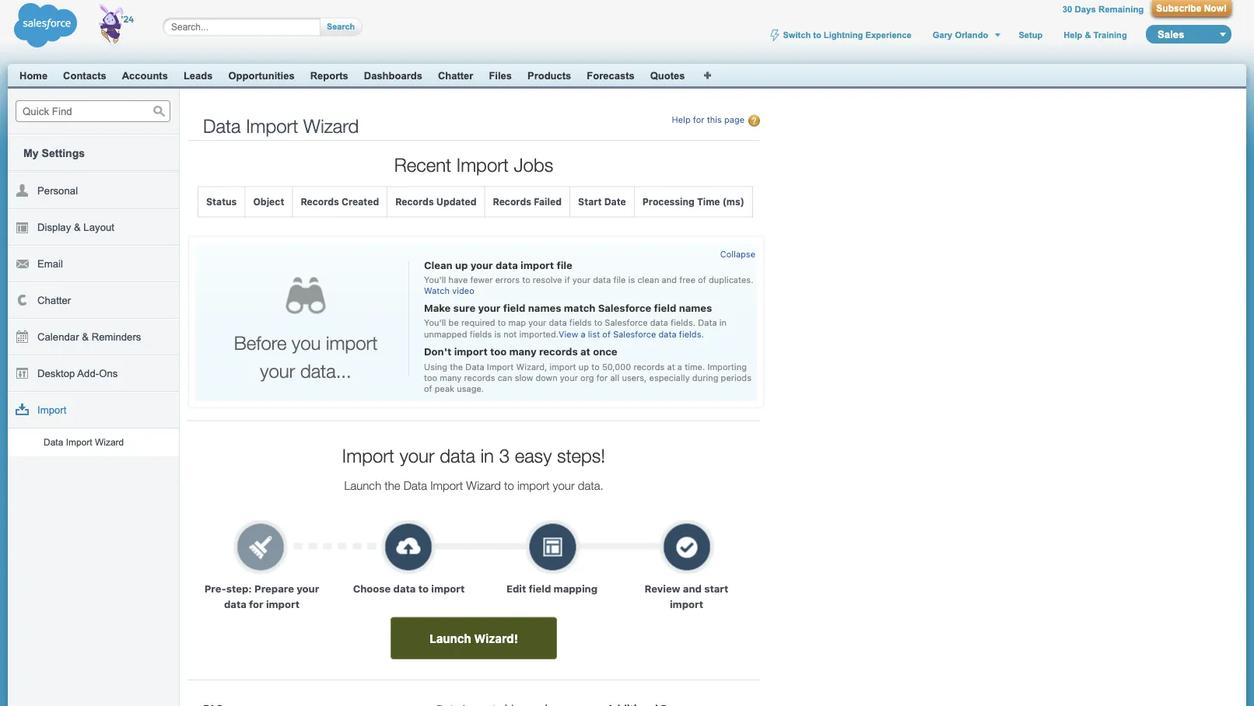 Task type: vqa. For each thing, say whether or not it's contained in the screenshot.
the left Converted
no



Task type: locate. For each thing, give the bounding box(es) containing it.
of right list
[[603, 330, 611, 340]]

view a list of salesforce data fields.
[[559, 330, 704, 340]]

1 vertical spatial many
[[440, 373, 462, 383]]

records for records created
[[301, 197, 339, 207]]

file left 'clean'
[[613, 275, 626, 285]]

fields down required
[[470, 329, 492, 339]]

many up wizard,
[[509, 346, 537, 358]]

a left list
[[581, 330, 586, 340]]

salesforce up once
[[613, 330, 656, 340]]

launch for launch the data import wizard to import your data.
[[344, 479, 381, 493]]

up up org
[[579, 362, 589, 372]]

3 records from the left
[[493, 197, 531, 207]]

0 vertical spatial chatter link
[[438, 70, 473, 81]]

0 horizontal spatial help
[[672, 115, 691, 125]]

1 vertical spatial the
[[385, 479, 400, 493]]

users,
[[622, 373, 647, 383]]

& for calendar
[[82, 331, 89, 343]]

None button
[[1152, 0, 1232, 16], [321, 18, 355, 36], [1152, 0, 1232, 16], [321, 18, 355, 36]]

in inside make sure your field names match salesforce field names you'll be required to map your data fields to salesforce data fields. data in unmapped fields is not imported.
[[720, 318, 727, 328]]

import inside "pre-step: prepare your data for import"
[[266, 599, 300, 610]]

and left free
[[662, 275, 677, 285]]

& for help
[[1085, 30, 1091, 40]]

records
[[539, 346, 578, 358], [634, 362, 665, 372], [464, 373, 495, 383]]

the inside don't import too many records at once using the data import wizard, import up to 50,000 records at a time. importing too many records can slow down your org for all users, especially during periods of peak usage.
[[450, 362, 463, 372]]

1 vertical spatial file
[[613, 275, 626, 285]]

is left not
[[494, 329, 501, 339]]

data import wizard link
[[8, 429, 179, 456]]

fields. inside make sure your field names match salesforce field names you'll be required to map your data fields to salesforce data fields. data in unmapped fields is not imported.
[[671, 318, 696, 328]]

setup
[[1019, 30, 1043, 40]]

Search... text field
[[171, 21, 305, 33]]

field right the edit
[[529, 583, 551, 595]]

0 vertical spatial up
[[455, 259, 468, 271]]

1 horizontal spatial help
[[1064, 30, 1083, 40]]

is
[[628, 275, 635, 285], [494, 329, 501, 339]]

0 vertical spatial too
[[490, 346, 507, 358]]

0 horizontal spatial &
[[74, 222, 81, 233]]

imported.
[[519, 329, 559, 339]]

import down prepare
[[266, 599, 300, 610]]

fields down 'match'
[[569, 318, 592, 328]]

peak
[[435, 384, 454, 394]]

dashboards link
[[364, 70, 422, 81]]

1 horizontal spatial &
[[82, 331, 89, 343]]

data import wizard down import link
[[44, 437, 124, 447]]

and
[[662, 275, 677, 285], [683, 583, 702, 595]]

2 horizontal spatial wizard
[[466, 479, 501, 493]]

your down 'before'
[[260, 360, 295, 382]]

before
[[234, 332, 287, 354]]

to inside switch to lightning experience link
[[813, 30, 822, 40]]

0 vertical spatial fields.
[[671, 318, 696, 328]]

2 horizontal spatial of
[[698, 275, 706, 285]]

1 vertical spatial up
[[579, 362, 589, 372]]

records left created
[[301, 197, 339, 207]]

records up "users,"
[[634, 362, 665, 372]]

1 vertical spatial a
[[678, 362, 682, 372]]

at
[[581, 346, 591, 358], [667, 362, 675, 372]]

up
[[455, 259, 468, 271], [579, 362, 589, 372]]

all
[[610, 373, 620, 383]]

for down step:
[[249, 599, 264, 610]]

data up time.
[[698, 318, 717, 328]]

1 horizontal spatial in
[[720, 318, 727, 328]]

dashboards
[[364, 70, 422, 81]]

0 horizontal spatial chatter link
[[8, 282, 179, 319]]

is left 'clean'
[[628, 275, 635, 285]]

to
[[813, 30, 822, 40], [522, 275, 530, 285], [498, 318, 506, 328], [594, 318, 602, 328], [592, 362, 600, 372], [504, 479, 514, 493], [418, 583, 429, 595]]

data
[[203, 115, 241, 137], [698, 318, 717, 328], [466, 362, 485, 372], [44, 437, 63, 447], [404, 479, 427, 493]]

0 vertical spatial records
[[539, 346, 578, 358]]

don't import too many records at once using the data import wizard, import up to 50,000 records at a time. importing too many records can slow down your org for all users, especially during periods of peak usage.
[[424, 346, 752, 394]]

desktop add-ons link
[[8, 356, 179, 392]]

many up peak
[[440, 373, 462, 383]]

in left 3
[[481, 445, 494, 467]]

is inside make sure your field names match salesforce field names you'll be required to map your data fields to salesforce data fields. data in unmapped fields is not imported.
[[494, 329, 501, 339]]

records left failed
[[493, 197, 531, 207]]

1 horizontal spatial a
[[678, 362, 682, 372]]

for left this at the top
[[693, 115, 705, 125]]

1 horizontal spatial names
[[679, 302, 712, 314]]

view
[[559, 330, 578, 340]]

your inside "pre-step: prepare your data for import"
[[297, 583, 319, 595]]

you'll down the make
[[424, 318, 446, 328]]

&
[[1085, 30, 1091, 40], [74, 222, 81, 233], [82, 331, 89, 343]]

training
[[1094, 30, 1127, 40]]

object
[[253, 197, 284, 207]]

import down review
[[670, 599, 703, 610]]

0 horizontal spatial chatter
[[37, 295, 71, 307]]

1 vertical spatial in
[[481, 445, 494, 467]]

your inside before you import your data...
[[260, 360, 295, 382]]

data up errors
[[496, 259, 518, 271]]

0 horizontal spatial too
[[424, 373, 437, 383]]

home
[[19, 70, 48, 81]]

launch for launch wizard!
[[430, 632, 471, 646]]

1 horizontal spatial is
[[628, 275, 635, 285]]

mapping
[[554, 583, 598, 595]]

data right "if"
[[593, 275, 611, 285]]

0 vertical spatial chatter
[[438, 70, 473, 81]]

resolve
[[533, 275, 562, 285]]

import up data...
[[326, 332, 378, 354]]

you'll inside make sure your field names match salesforce field names you'll be required to map your data fields to salesforce data fields. data in unmapped fields is not imported.
[[424, 318, 446, 328]]

processing
[[643, 197, 695, 207]]

launch the data import wizard to import your data.
[[344, 479, 604, 493]]

1 horizontal spatial records
[[539, 346, 578, 358]]

0 vertical spatial for
[[693, 115, 705, 125]]

of right free
[[698, 275, 706, 285]]

help & training
[[1064, 30, 1127, 40]]

2 you'll from the top
[[424, 318, 446, 328]]

1 vertical spatial chatter link
[[8, 282, 179, 319]]

your up imported.
[[529, 318, 547, 328]]

2 horizontal spatial &
[[1085, 30, 1091, 40]]

import
[[521, 259, 554, 271], [326, 332, 378, 354], [454, 346, 488, 358], [550, 362, 576, 372], [517, 479, 550, 493], [431, 583, 465, 595], [266, 599, 300, 610], [670, 599, 703, 610]]

salesforce up view a list of salesforce data fields.
[[598, 302, 652, 314]]

import down easy
[[517, 479, 550, 493]]

names down free
[[679, 302, 712, 314]]

before you import your data...
[[234, 332, 378, 382]]

too down not
[[490, 346, 507, 358]]

wizard
[[303, 115, 359, 137], [95, 437, 124, 447], [466, 479, 501, 493]]

org
[[581, 373, 594, 383]]

data down the leads link
[[203, 115, 241, 137]]

records down view
[[539, 346, 578, 358]]

clean
[[638, 275, 659, 285]]

0 vertical spatial of
[[698, 275, 706, 285]]

& right calendar
[[82, 331, 89, 343]]

wizard down import your data in 3 easy steps!
[[466, 479, 501, 493]]

& left training
[[1085, 30, 1091, 40]]

of left peak
[[424, 384, 432, 394]]

30
[[1063, 4, 1073, 14]]

records down recent on the left of the page
[[395, 197, 434, 207]]

1 vertical spatial of
[[603, 330, 611, 340]]

0 horizontal spatial and
[[662, 275, 677, 285]]

of inside don't import too many records at once using the data import wizard, import up to 50,000 records at a time. importing too many records can slow down your org for all users, especially during periods of peak usage.
[[424, 384, 432, 394]]

field
[[503, 302, 526, 314], [654, 302, 676, 314], [529, 583, 551, 595]]

0 horizontal spatial launch
[[344, 479, 381, 493]]

0 vertical spatial help
[[1064, 30, 1083, 40]]

0 vertical spatial fields
[[569, 318, 592, 328]]

0 horizontal spatial a
[[581, 330, 586, 340]]

file up "if"
[[557, 259, 573, 271]]

to right switch
[[813, 30, 822, 40]]

chatter
[[438, 70, 473, 81], [37, 295, 71, 307]]

up up have on the left top of page
[[455, 259, 468, 271]]

you'll
[[424, 275, 446, 285], [424, 318, 446, 328]]

files link
[[489, 70, 512, 81]]

records failed
[[493, 197, 562, 207]]

wizard down reports link
[[303, 115, 359, 137]]

1 vertical spatial for
[[597, 373, 608, 383]]

0 vertical spatial many
[[509, 346, 537, 358]]

chatter link
[[438, 70, 473, 81], [8, 282, 179, 319]]

your left org
[[560, 373, 578, 383]]

0 horizontal spatial is
[[494, 329, 501, 339]]

field up map
[[503, 302, 526, 314]]

a left time.
[[678, 362, 682, 372]]

salesforce
[[598, 302, 652, 314], [605, 318, 648, 328], [613, 330, 656, 340]]

too
[[490, 346, 507, 358], [424, 373, 437, 383]]

your up 'launch the data import wizard to import your data.'
[[400, 445, 435, 467]]

0 horizontal spatial at
[[581, 346, 591, 358]]

1 vertical spatial help
[[672, 115, 691, 125]]

0 vertical spatial is
[[628, 275, 635, 285]]

you'll up watch
[[424, 275, 446, 285]]

2 vertical spatial records
[[464, 373, 495, 383]]

salesforce up view a list of salesforce data fields. link
[[605, 318, 648, 328]]

0 vertical spatial a
[[581, 330, 586, 340]]

1 horizontal spatial too
[[490, 346, 507, 358]]

0 horizontal spatial of
[[424, 384, 432, 394]]

names up imported.
[[528, 302, 561, 314]]

not
[[504, 329, 517, 339]]

0 horizontal spatial records
[[301, 197, 339, 207]]

1 horizontal spatial of
[[603, 330, 611, 340]]

1 vertical spatial and
[[683, 583, 702, 595]]

help for help & training
[[1064, 30, 1083, 40]]

records for records updated
[[395, 197, 434, 207]]

of inside clean up your data import file you'll have fewer errors to resolve if your data file is clean and free of duplicates. watch video
[[698, 275, 706, 285]]

2 horizontal spatial field
[[654, 302, 676, 314]]

help left this at the top
[[672, 115, 691, 125]]

your up fewer
[[471, 259, 493, 271]]

to up org
[[592, 362, 600, 372]]

names
[[528, 302, 561, 314], [679, 302, 712, 314]]

file
[[557, 259, 573, 271], [613, 275, 626, 285]]

1 vertical spatial at
[[667, 362, 675, 372]]

0 horizontal spatial data import wizard
[[44, 437, 124, 447]]

(ms)
[[723, 197, 745, 207]]

data up usage.
[[466, 362, 485, 372]]

too down using
[[424, 373, 437, 383]]

0 vertical spatial the
[[450, 362, 463, 372]]

status
[[206, 197, 237, 207]]

to right errors
[[522, 275, 530, 285]]

2 horizontal spatial records
[[634, 362, 665, 372]]

records up usage.
[[464, 373, 495, 383]]

0 horizontal spatial up
[[455, 259, 468, 271]]

don't
[[424, 346, 452, 358]]

0 vertical spatial you'll
[[424, 275, 446, 285]]

import up down
[[550, 362, 576, 372]]

failed
[[534, 197, 562, 207]]

1 vertical spatial fields
[[470, 329, 492, 339]]

choose data to import
[[353, 583, 465, 595]]

1 horizontal spatial records
[[395, 197, 434, 207]]

import inside before you import your data...
[[326, 332, 378, 354]]

your right prepare
[[297, 583, 319, 595]]

for left all
[[597, 373, 608, 383]]

1 vertical spatial is
[[494, 329, 501, 339]]

1 vertical spatial too
[[424, 373, 437, 383]]

0 horizontal spatial names
[[528, 302, 561, 314]]

chatter left files
[[438, 70, 473, 81]]

you'll inside clean up your data import file you'll have fewer errors to resolve if your data file is clean and free of duplicates. watch video
[[424, 275, 446, 285]]

help for help for this page
[[672, 115, 691, 125]]

launch wizard!
[[430, 632, 518, 646]]

opportunities link
[[228, 70, 295, 81]]

2 vertical spatial for
[[249, 599, 264, 610]]

fields. up time.
[[679, 330, 704, 340]]

video
[[452, 286, 474, 296]]

using
[[424, 362, 447, 372]]

1 vertical spatial you'll
[[424, 318, 446, 328]]

2 vertical spatial &
[[82, 331, 89, 343]]

1 horizontal spatial and
[[683, 583, 702, 595]]

updated
[[436, 197, 477, 207]]

records for records failed
[[493, 197, 531, 207]]

1 horizontal spatial the
[[450, 362, 463, 372]]

import inside the review and start import
[[670, 599, 703, 610]]

settings
[[42, 147, 85, 159]]

at up especially on the right bottom
[[667, 362, 675, 372]]

at down list
[[581, 346, 591, 358]]

my settings
[[23, 147, 85, 159]]

chatter link left files
[[438, 70, 473, 81]]

gary orlando
[[933, 30, 989, 40]]

1 horizontal spatial at
[[667, 362, 675, 372]]

1 vertical spatial wizard
[[95, 437, 124, 447]]

import up resolve
[[521, 259, 554, 271]]

this
[[707, 115, 722, 125]]

to down 3
[[504, 479, 514, 493]]

and left start
[[683, 583, 702, 595]]

0 horizontal spatial for
[[249, 599, 264, 610]]

2 horizontal spatial records
[[493, 197, 531, 207]]

chatter up calendar
[[37, 295, 71, 307]]

review and start import
[[645, 583, 729, 610]]

1 horizontal spatial file
[[613, 275, 626, 285]]

easy
[[515, 445, 552, 467]]

0 vertical spatial file
[[557, 259, 573, 271]]

to inside don't import too many records at once using the data import wizard, import up to 50,000 records at a time. importing too many records can slow down your org for all users, especially during periods of peak usage.
[[592, 362, 600, 372]]

data down step:
[[224, 599, 247, 610]]

import
[[246, 115, 298, 137], [457, 154, 509, 176], [487, 362, 514, 372], [37, 405, 66, 416], [66, 437, 92, 447], [342, 445, 394, 467], [430, 479, 463, 493]]

wizard down import link
[[95, 437, 124, 447]]

1 horizontal spatial data import wizard
[[203, 115, 359, 137]]

remaining
[[1099, 4, 1144, 14]]

your right "if"
[[573, 275, 591, 285]]

in down the duplicates.
[[720, 318, 727, 328]]

1 horizontal spatial up
[[579, 362, 589, 372]]

1 records from the left
[[301, 197, 339, 207]]

0 vertical spatial data import wizard
[[203, 115, 359, 137]]

fields. down free
[[671, 318, 696, 328]]

your
[[471, 259, 493, 271], [573, 275, 591, 285], [478, 302, 501, 314], [529, 318, 547, 328], [260, 360, 295, 382], [560, 373, 578, 383], [400, 445, 435, 467], [553, 479, 575, 493], [297, 583, 319, 595]]

2 vertical spatial of
[[424, 384, 432, 394]]

2 records from the left
[[395, 197, 434, 207]]

field down 'clean'
[[654, 302, 676, 314]]

help down "30"
[[1064, 30, 1083, 40]]

data down import your data in 3 easy steps!
[[404, 479, 427, 493]]

data import wizard down opportunities
[[203, 115, 359, 137]]

be
[[449, 318, 459, 328]]

2 horizontal spatial for
[[693, 115, 705, 125]]

& left layout
[[74, 222, 81, 233]]

chatter link up calendar & reminders
[[8, 282, 179, 319]]

1 horizontal spatial chatter link
[[438, 70, 473, 81]]

1 you'll from the top
[[424, 275, 446, 285]]

1 horizontal spatial for
[[597, 373, 608, 383]]

for inside don't import too many records at once using the data import wizard, import up to 50,000 records at a time. importing too many records can slow down your org for all users, especially during periods of peak usage.
[[597, 373, 608, 383]]

display & layout
[[37, 222, 114, 233]]

choose
[[353, 583, 391, 595]]

many
[[509, 346, 537, 358], [440, 373, 462, 383]]

1 vertical spatial &
[[74, 222, 81, 233]]

records
[[301, 197, 339, 207], [395, 197, 434, 207], [493, 197, 531, 207]]

0 horizontal spatial file
[[557, 259, 573, 271]]

free
[[679, 275, 696, 285]]

data inside make sure your field names match salesforce field names you'll be required to map your data fields to salesforce data fields. data in unmapped fields is not imported.
[[698, 318, 717, 328]]

your left the data.
[[553, 479, 575, 493]]

0 vertical spatial wizard
[[303, 115, 359, 137]]



Task type: describe. For each thing, give the bounding box(es) containing it.
up inside clean up your data import file you'll have fewer errors to resolve if your data file is clean and free of duplicates. watch video
[[455, 259, 468, 271]]

1 vertical spatial fields.
[[679, 330, 704, 340]]

help for this page link
[[672, 115, 760, 127]]

email link
[[8, 246, 179, 282]]

and inside the review and start import
[[683, 583, 702, 595]]

data down import link
[[44, 437, 63, 447]]

0 horizontal spatial the
[[385, 479, 400, 493]]

1 names from the left
[[528, 302, 561, 314]]

once
[[593, 346, 617, 358]]

quotes link
[[650, 70, 685, 81]]

for inside "pre-step: prepare your data for import"
[[249, 599, 264, 610]]

personal link
[[8, 173, 179, 209]]

salesforce.com image
[[10, 0, 146, 51]]

display & layout link
[[8, 209, 179, 246]]

50,000
[[602, 362, 631, 372]]

data up view
[[549, 318, 567, 328]]

files
[[489, 70, 512, 81]]

a inside don't import too many records at once using the data import wizard, import up to 50,000 records at a time. importing too many records can slow down your org for all users, especially during periods of peak usage.
[[678, 362, 682, 372]]

calendar & reminders
[[37, 331, 141, 343]]

2 vertical spatial wizard
[[466, 479, 501, 493]]

usage.
[[457, 384, 484, 394]]

help for this page
[[672, 115, 745, 125]]

data up view a list of salesforce data fields. link
[[650, 318, 668, 328]]

1 vertical spatial records
[[634, 362, 665, 372]]

processing time (ms)
[[643, 197, 745, 207]]

pre-step: prepare your data for import
[[204, 583, 319, 610]]

clean
[[424, 259, 453, 271]]

products
[[528, 70, 571, 81]]

is inside clean up your data import file you'll have fewer errors to resolve if your data file is clean and free of duplicates. watch video
[[628, 275, 635, 285]]

calendar
[[37, 331, 79, 343]]

data inside "pre-step: prepare your data for import"
[[224, 599, 247, 610]]

display
[[37, 222, 71, 233]]

products link
[[528, 70, 571, 81]]

import link
[[8, 392, 179, 429]]

0 horizontal spatial fields
[[470, 329, 492, 339]]

sure
[[453, 302, 476, 314]]

switch to lightning experience
[[783, 30, 912, 40]]

time.
[[685, 362, 705, 372]]

sales
[[1158, 28, 1185, 40]]

to up list
[[594, 318, 602, 328]]

contacts link
[[63, 70, 106, 81]]

watch video link
[[424, 286, 474, 296]]

down
[[536, 373, 558, 383]]

1 horizontal spatial wizard
[[303, 115, 359, 137]]

Quick Find text field
[[16, 100, 170, 122]]

1 horizontal spatial field
[[529, 583, 551, 595]]

your inside don't import too many records at once using the data import wizard, import up to 50,000 records at a time. importing too many records can slow down your org for all users, especially during periods of peak usage.
[[560, 373, 578, 383]]

have
[[449, 275, 468, 285]]

0 horizontal spatial field
[[503, 302, 526, 314]]

0 horizontal spatial wizard
[[95, 437, 124, 447]]

list
[[588, 330, 600, 340]]

wizard!
[[474, 632, 518, 646]]

1 horizontal spatial many
[[509, 346, 537, 358]]

0 horizontal spatial in
[[481, 445, 494, 467]]

switch to lightning experience link
[[768, 29, 913, 42]]

0 horizontal spatial records
[[464, 373, 495, 383]]

switch
[[783, 30, 811, 40]]

data inside don't import too many records at once using the data import wizard, import up to 50,000 records at a time. importing too many records can slow down your org for all users, especially during periods of peak usage.
[[466, 362, 485, 372]]

email
[[37, 258, 63, 270]]

wizard,
[[516, 362, 547, 372]]

you
[[292, 332, 321, 354]]

1 horizontal spatial chatter
[[438, 70, 473, 81]]

recent
[[394, 154, 451, 176]]

slow
[[515, 373, 533, 383]]

setup link
[[1017, 30, 1044, 40]]

2 names from the left
[[679, 302, 712, 314]]

0 vertical spatial at
[[581, 346, 591, 358]]

my settings link
[[8, 135, 179, 170]]

leads link
[[184, 70, 213, 81]]

& for display
[[74, 222, 81, 233]]

2 vertical spatial salesforce
[[613, 330, 656, 340]]

leads
[[184, 70, 213, 81]]

import up launch wizard!
[[431, 583, 465, 595]]

help & training link
[[1062, 30, 1129, 40]]

1 vertical spatial salesforce
[[605, 318, 648, 328]]

data up especially on the right bottom
[[659, 330, 677, 340]]

data up 'launch the data import wizard to import your data.'
[[440, 445, 475, 467]]

review
[[645, 583, 681, 595]]

to inside clean up your data import file you'll have fewer errors to resolve if your data file is clean and free of duplicates. watch video
[[522, 275, 530, 285]]

up inside don't import too many records at once using the data import wizard, import up to 50,000 records at a time. importing too many records can slow down your org for all users, especially during periods of peak usage.
[[579, 362, 589, 372]]

your up required
[[478, 302, 501, 314]]

reports link
[[310, 70, 348, 81]]

desktop add-ons
[[37, 368, 118, 380]]

start
[[704, 583, 729, 595]]

records created
[[301, 197, 379, 207]]

to right 'choose'
[[418, 583, 429, 595]]

jobs
[[514, 154, 553, 176]]

data.
[[578, 479, 604, 493]]

30 days remaining link
[[1063, 4, 1144, 14]]

quotes
[[650, 70, 685, 81]]

data right 'choose'
[[393, 583, 416, 595]]

data...
[[300, 360, 351, 382]]

orlando
[[955, 30, 989, 40]]

page
[[724, 115, 745, 125]]

and inside clean up your data import file you'll have fewer errors to resolve if your data file is clean and free of duplicates. watch video
[[662, 275, 677, 285]]

to up not
[[498, 318, 506, 328]]

accounts
[[122, 70, 168, 81]]

steps!
[[557, 445, 605, 467]]

especially
[[649, 373, 690, 383]]

edit
[[507, 583, 526, 595]]

required
[[461, 318, 495, 328]]

1 horizontal spatial fields
[[569, 318, 592, 328]]

date
[[604, 197, 626, 207]]

fewer
[[470, 275, 493, 285]]

3
[[499, 445, 510, 467]]

launch wizard! link
[[391, 618, 557, 660]]

1 vertical spatial data import wizard
[[44, 437, 124, 447]]

import down required
[[454, 346, 488, 358]]

all tabs image
[[703, 70, 713, 79]]

view a list of salesforce data fields. link
[[559, 330, 704, 340]]

30 days remaining
[[1063, 4, 1144, 14]]

0 vertical spatial salesforce
[[598, 302, 652, 314]]

import inside don't import too many records at once using the data import wizard, import up to 50,000 records at a time. importing too many records can slow down your org for all users, especially during periods of peak usage.
[[487, 362, 514, 372]]

importing
[[708, 362, 747, 372]]

1 vertical spatial chatter
[[37, 295, 71, 307]]

created
[[342, 197, 379, 207]]

watch
[[424, 286, 450, 296]]

reminders
[[92, 331, 141, 343]]

if
[[565, 275, 570, 285]]

personal
[[37, 185, 78, 197]]

make sure your field names match salesforce field names you'll be required to map your data fields to salesforce data fields. data in unmapped fields is not imported.
[[424, 302, 727, 339]]

forecasts link
[[587, 70, 635, 81]]

recent import jobs
[[394, 154, 553, 176]]

start
[[578, 197, 602, 207]]

import inside clean up your data import file you'll have fewer errors to resolve if your data file is clean and free of duplicates. watch video
[[521, 259, 554, 271]]

make
[[424, 302, 451, 314]]

import your data in 3 easy steps!
[[342, 445, 605, 467]]



